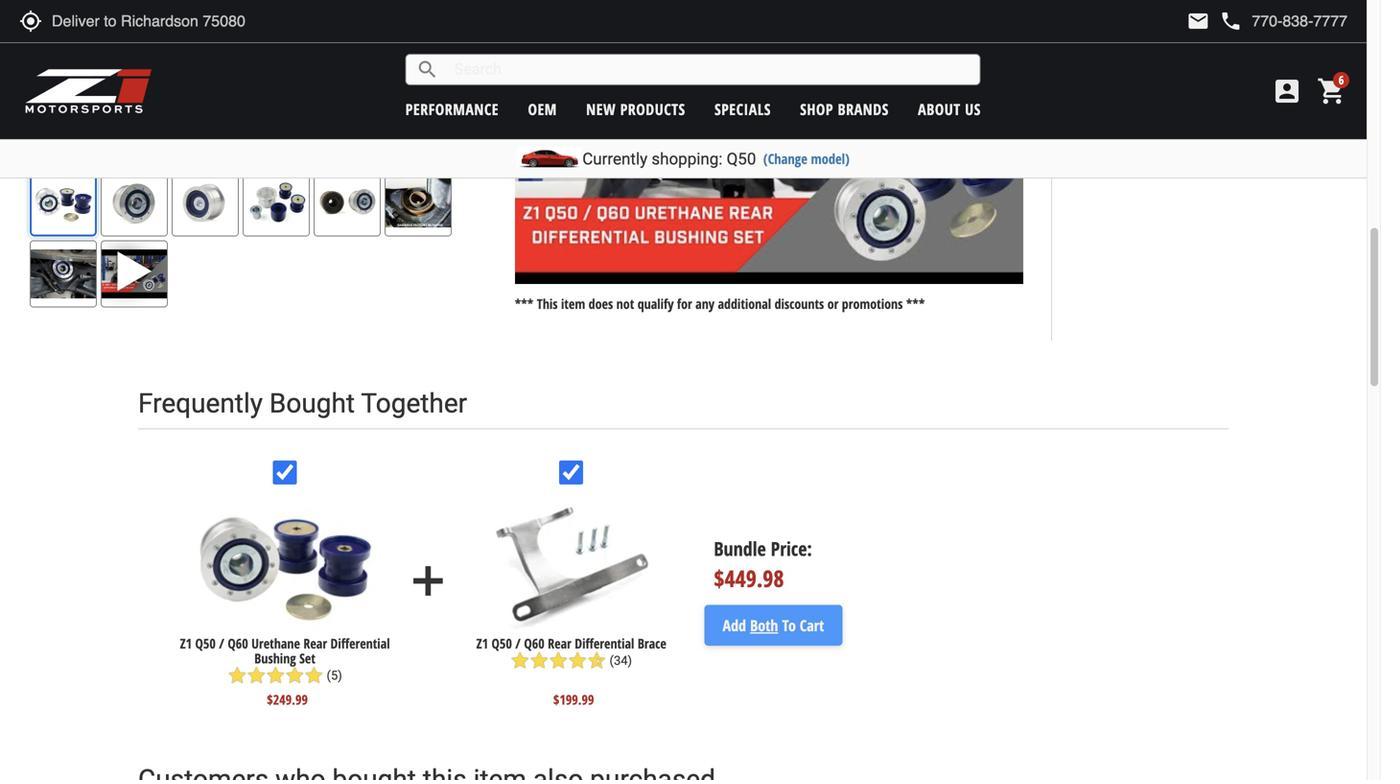 Task type: vqa. For each thing, say whether or not it's contained in the screenshot.
the bottom 'Z1's'
no



Task type: locate. For each thing, give the bounding box(es) containing it.
q60 inside z1 q50 / q60 urethane rear differential bushing set star star star star star (5) $249.99
[[228, 634, 248, 653]]

q60
[[228, 634, 248, 653], [524, 634, 545, 653]]

1 rear from the left
[[304, 634, 327, 653]]

for
[[677, 294, 693, 313]]

shop brands
[[801, 99, 889, 119]]

1 z1 from the left
[[180, 634, 192, 653]]

z1 inside z1 q50 / q60 rear differential brace star star star star star_half (34)
[[477, 634, 489, 653]]

mail phone
[[1187, 10, 1243, 33]]

not
[[617, 294, 635, 313]]

None checkbox
[[560, 461, 584, 485]]

specials link
[[715, 99, 771, 119]]

2 rear from the left
[[548, 634, 572, 653]]

0 horizontal spatial q50
[[195, 634, 216, 653]]

products
[[621, 99, 686, 119]]

0 horizontal spatial z1
[[180, 634, 192, 653]]

discounts
[[775, 294, 825, 313]]

bundle
[[714, 535, 766, 562]]

model)
[[811, 149, 850, 168]]

differential up the (5)
[[331, 634, 390, 653]]

q50 inside z1 q50 / q60 rear differential brace star star star star star_half (34)
[[492, 634, 512, 653]]

q50
[[727, 149, 757, 168], [195, 634, 216, 653], [492, 634, 512, 653]]

this
[[537, 294, 558, 313]]

1 differential from the left
[[331, 634, 390, 653]]

rear up the (5)
[[304, 634, 327, 653]]

z1 inside z1 q50 / q60 urethane rear differential bushing set star star star star star (5) $249.99
[[180, 634, 192, 653]]

star
[[511, 651, 530, 670], [530, 651, 549, 670], [549, 651, 568, 670], [568, 651, 588, 670], [228, 666, 247, 685], [247, 666, 266, 685], [266, 666, 285, 685], [285, 666, 305, 685], [305, 666, 324, 685]]

q60 inside z1 q50 / q60 rear differential brace star star star star star_half (34)
[[524, 634, 545, 653]]

/ left urethane
[[219, 634, 225, 653]]

performance
[[406, 99, 499, 119]]

bundle price: $449.98
[[714, 535, 813, 594]]

$249.99
[[267, 690, 308, 709]]

2 / from the left
[[516, 634, 521, 653]]

shop
[[801, 99, 834, 119]]

/ inside z1 q50 / q60 rear differential brace star star star star star_half (34)
[[516, 634, 521, 653]]

1 horizontal spatial ***
[[907, 294, 925, 313]]

brace
[[638, 634, 667, 653]]

/
[[219, 634, 225, 653], [516, 634, 521, 653]]

set
[[300, 649, 316, 667]]

q50 inside z1 q50 / q60 urethane rear differential bushing set star star star star star (5) $249.99
[[195, 634, 216, 653]]

mail
[[1187, 10, 1210, 33]]

1 horizontal spatial q50
[[492, 634, 512, 653]]

1 horizontal spatial z1
[[477, 634, 489, 653]]

/ for bushing
[[219, 634, 225, 653]]

z1 for bushing
[[180, 634, 192, 653]]

2 *** from the left
[[907, 294, 925, 313]]

differential
[[331, 634, 390, 653], [575, 634, 635, 653]]

differential up (34)
[[575, 634, 635, 653]]

q60 for bushing
[[228, 634, 248, 653]]

0 horizontal spatial /
[[219, 634, 225, 653]]

2 differential from the left
[[575, 634, 635, 653]]

0 horizontal spatial rear
[[304, 634, 327, 653]]

1 horizontal spatial q60
[[524, 634, 545, 653]]

z1 q50 / q60 urethane rear differential bushing set star star star star star (5) $249.99
[[180, 634, 390, 709]]

1 q60 from the left
[[228, 634, 248, 653]]

oem link
[[528, 99, 557, 119]]

rear left star_half in the left of the page
[[548, 634, 572, 653]]

us
[[966, 99, 981, 119]]

add both to cart
[[723, 615, 825, 636]]

1 horizontal spatial differential
[[575, 634, 635, 653]]

q60 left urethane
[[228, 634, 248, 653]]

1 horizontal spatial rear
[[548, 634, 572, 653]]

q60 left star_half in the left of the page
[[524, 634, 545, 653]]

z1
[[180, 634, 192, 653], [477, 634, 489, 653]]

rear
[[304, 634, 327, 653], [548, 634, 572, 653]]

0 horizontal spatial differential
[[331, 634, 390, 653]]

0 horizontal spatial q60
[[228, 634, 248, 653]]

1 horizontal spatial /
[[516, 634, 521, 653]]

about
[[918, 99, 961, 119]]

None checkbox
[[273, 461, 297, 485]]

does
[[589, 294, 613, 313]]

any
[[696, 294, 715, 313]]

*** this item does not qualify for any additional discounts or promotions ***
[[515, 294, 925, 313]]

star_half
[[588, 651, 607, 670]]

q50 for star
[[492, 634, 512, 653]]

promotions
[[842, 294, 903, 313]]

performance link
[[406, 99, 499, 119]]

together
[[361, 388, 468, 419]]

Search search field
[[439, 55, 981, 84]]

new products
[[587, 99, 686, 119]]

***
[[515, 294, 534, 313], [907, 294, 925, 313]]

/ left star_half in the left of the page
[[516, 634, 521, 653]]

my_location
[[19, 10, 42, 33]]

/ inside z1 q50 / q60 urethane rear differential bushing set star star star star star (5) $249.99
[[219, 634, 225, 653]]

add
[[723, 615, 747, 636]]

1 / from the left
[[219, 634, 225, 653]]

both
[[751, 615, 779, 636]]

0 horizontal spatial ***
[[515, 294, 534, 313]]

mail link
[[1187, 10, 1210, 33]]

new
[[587, 99, 616, 119]]

about us
[[918, 99, 981, 119]]

*** left this
[[515, 294, 534, 313]]

2 z1 from the left
[[477, 634, 489, 653]]

1 *** from the left
[[515, 294, 534, 313]]

*** right the "promotions"
[[907, 294, 925, 313]]

2 q60 from the left
[[524, 634, 545, 653]]

additional
[[718, 294, 772, 313]]



Task type: describe. For each thing, give the bounding box(es) containing it.
brands
[[838, 99, 889, 119]]

z1 q50 / q60 rear differential brace star star star star star_half (34)
[[477, 634, 667, 670]]

price:
[[771, 535, 813, 562]]

currently
[[583, 149, 648, 168]]

about us link
[[918, 99, 981, 119]]

bought
[[270, 388, 355, 419]]

cart
[[800, 615, 825, 636]]

/ for star
[[516, 634, 521, 653]]

z1 for star
[[477, 634, 489, 653]]

q60 for star
[[524, 634, 545, 653]]

to
[[783, 615, 796, 636]]

shop brands link
[[801, 99, 889, 119]]

search
[[416, 58, 439, 81]]

$449.98
[[714, 563, 785, 594]]

(5)
[[327, 668, 342, 683]]

new products link
[[587, 99, 686, 119]]

oem
[[528, 99, 557, 119]]

(34)
[[610, 653, 633, 668]]

differential inside z1 q50 / q60 rear differential brace star star star star star_half (34)
[[575, 634, 635, 653]]

bushing
[[255, 649, 296, 667]]

phone
[[1220, 10, 1243, 33]]

shopping_cart
[[1318, 76, 1348, 107]]

item
[[561, 294, 586, 313]]

add
[[404, 557, 452, 605]]

account_box link
[[1268, 76, 1308, 107]]

or
[[828, 294, 839, 313]]

urethane
[[252, 634, 300, 653]]

account_box
[[1273, 76, 1303, 107]]

qualify
[[638, 294, 674, 313]]

differential inside z1 q50 / q60 urethane rear differential bushing set star star star star star (5) $249.99
[[331, 634, 390, 653]]

shopping_cart link
[[1313, 76, 1348, 107]]

specials
[[715, 99, 771, 119]]

(change
[[764, 149, 808, 168]]

z1 motorsports logo image
[[24, 67, 153, 115]]

frequently
[[138, 388, 263, 419]]

shopping:
[[652, 149, 723, 168]]

rear inside z1 q50 / q60 rear differential brace star star star star star_half (34)
[[548, 634, 572, 653]]

q50 for set
[[195, 634, 216, 653]]

currently shopping: q50 (change model)
[[583, 149, 850, 168]]

$199.99
[[554, 690, 595, 709]]

phone link
[[1220, 10, 1348, 33]]

(change model) link
[[764, 149, 850, 168]]

rear inside z1 q50 / q60 urethane rear differential bushing set star star star star star (5) $249.99
[[304, 634, 327, 653]]

frequently bought together
[[138, 388, 468, 419]]

2 horizontal spatial q50
[[727, 149, 757, 168]]



